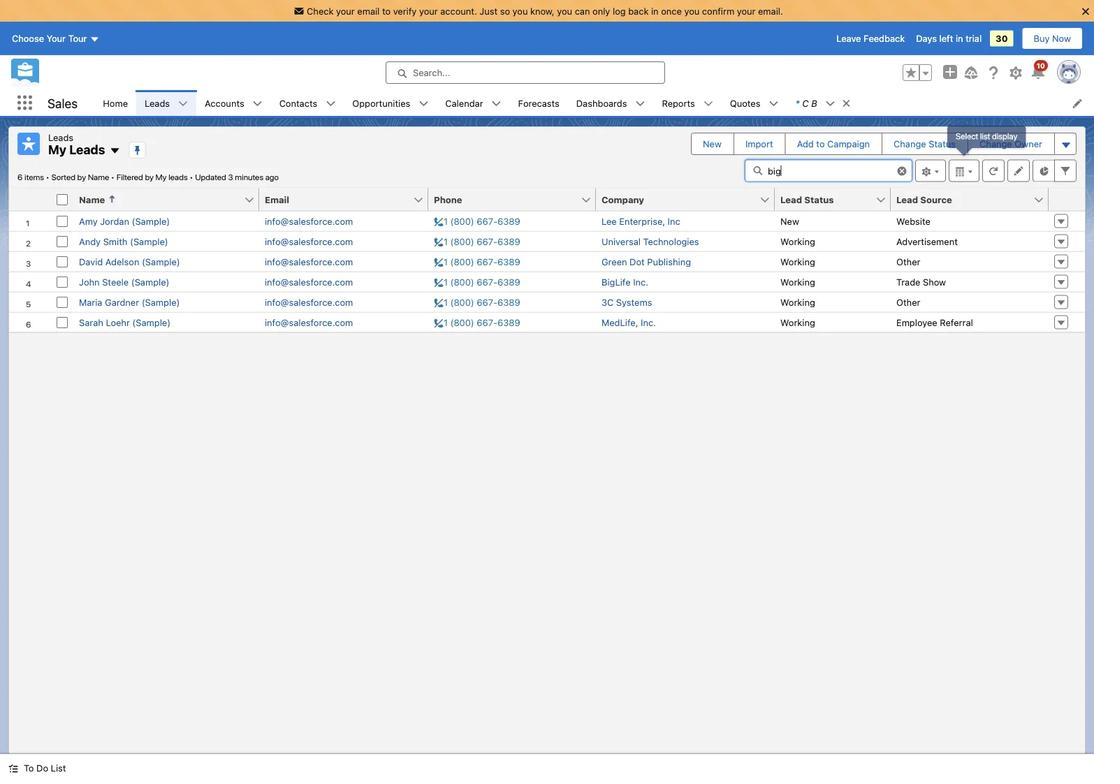 Task type: locate. For each thing, give the bounding box(es) containing it.
new down lead status
[[781, 216, 800, 227]]

inc. for biglife inc.
[[633, 277, 649, 287]]

my up sorted
[[48, 142, 66, 157]]

in right back
[[652, 6, 659, 16]]

change left owner
[[980, 139, 1013, 149]]

in
[[652, 6, 659, 16], [956, 33, 964, 44]]

info@salesforce.com for maria gardner (sample)
[[265, 297, 353, 308]]

by right sorted
[[77, 172, 86, 182]]

1 lead from the left
[[781, 194, 803, 205]]

5 info@salesforce.com link from the top
[[265, 297, 353, 308]]

website
[[897, 216, 931, 227]]

inc. for medlife, inc.
[[641, 317, 656, 328]]

text default image left reports link
[[636, 99, 646, 109]]

name up "amy"
[[79, 194, 105, 205]]

once
[[661, 6, 682, 16]]

accounts link
[[197, 90, 253, 116]]

you
[[513, 6, 528, 16], [557, 6, 573, 16], [685, 6, 700, 16]]

1 info@salesforce.com link from the top
[[265, 216, 353, 227]]

john steele (sample) link
[[79, 277, 170, 287]]

my leads status
[[17, 172, 195, 182]]

1 info@salesforce.com from the top
[[265, 216, 353, 227]]

name left filtered at the top of page
[[88, 172, 109, 182]]

your left email.
[[737, 6, 756, 16]]

info@salesforce.com for david adelson (sample)
[[265, 257, 353, 267]]

change inside button
[[894, 139, 927, 149]]

info@salesforce.com link
[[265, 216, 353, 227], [265, 236, 353, 247], [265, 257, 353, 267], [265, 277, 353, 287], [265, 297, 353, 308], [265, 317, 353, 328]]

text default image inside accounts "list item"
[[253, 99, 263, 109]]

0 horizontal spatial your
[[336, 6, 355, 16]]

status for change status
[[929, 139, 956, 149]]

info@salesforce.com link for amy jordan (sample)
[[265, 216, 353, 227]]

1 vertical spatial in
[[956, 33, 964, 44]]

company element
[[596, 188, 784, 211]]

leave
[[837, 33, 862, 44]]

text default image for opportunities
[[419, 99, 429, 109]]

in right left
[[956, 33, 964, 44]]

other up trade
[[897, 257, 921, 267]]

* c b
[[796, 98, 818, 108]]

cell
[[51, 188, 73, 211]]

2 change from the left
[[980, 139, 1013, 149]]

status up source
[[929, 139, 956, 149]]

• left filtered at the top of page
[[111, 172, 115, 182]]

2 other from the top
[[897, 297, 921, 308]]

by
[[77, 172, 86, 182], [145, 172, 154, 182]]

text default image for calendar
[[492, 99, 502, 109]]

import button
[[735, 134, 785, 155]]

1 horizontal spatial to
[[817, 139, 825, 149]]

1 you from the left
[[513, 6, 528, 16]]

you right so
[[513, 6, 528, 16]]

lead for lead status
[[781, 194, 803, 205]]

1 click to dial disabled image from the top
[[434, 216, 521, 227]]

1 vertical spatial inc.
[[641, 317, 656, 328]]

(sample) down maria gardner (sample) link
[[132, 317, 171, 328]]

andy smith (sample)
[[79, 236, 168, 247]]

(sample) down david adelson (sample) link
[[131, 277, 170, 287]]

0 horizontal spatial to
[[382, 6, 391, 16]]

0 horizontal spatial you
[[513, 6, 528, 16]]

2 horizontal spatial •
[[190, 172, 193, 182]]

list
[[95, 90, 1095, 116]]

3 info@salesforce.com link from the top
[[265, 257, 353, 267]]

0 horizontal spatial change
[[894, 139, 927, 149]]

text default image left to
[[8, 764, 18, 774]]

david
[[79, 257, 103, 267]]

new inside "my leads" grid
[[781, 216, 800, 227]]

text default image
[[326, 99, 336, 109], [419, 99, 429, 109], [636, 99, 646, 109], [704, 99, 714, 109], [8, 764, 18, 774]]

green dot publishing link
[[602, 257, 691, 267]]

technologies
[[644, 236, 700, 247]]

status down search my leads list view. search box
[[805, 194, 834, 205]]

0 vertical spatial other
[[897, 257, 921, 267]]

amy jordan (sample) link
[[79, 216, 170, 227]]

3c systems
[[602, 297, 653, 308]]

2 you from the left
[[557, 6, 573, 16]]

text default image inside contacts list item
[[326, 99, 336, 109]]

click to dial disabled image for green
[[434, 257, 521, 267]]

sarah loehr (sample) link
[[79, 317, 171, 328]]

1 horizontal spatial status
[[929, 139, 956, 149]]

4 working from the top
[[781, 297, 816, 308]]

1 other from the top
[[897, 257, 921, 267]]

my leads|leads|list view element
[[8, 127, 1086, 755]]

by right filtered at the top of page
[[145, 172, 154, 182]]

1 vertical spatial to
[[817, 139, 825, 149]]

add
[[797, 139, 814, 149]]

search... button
[[386, 62, 666, 84]]

1 horizontal spatial lead
[[897, 194, 919, 205]]

6 info@salesforce.com from the top
[[265, 317, 353, 328]]

calendar
[[446, 98, 483, 108]]

1 horizontal spatial your
[[419, 6, 438, 16]]

inc. down systems
[[641, 317, 656, 328]]

info@salesforce.com link for sarah loehr (sample)
[[265, 317, 353, 328]]

5 info@salesforce.com from the top
[[265, 297, 353, 308]]

3 working from the top
[[781, 277, 816, 287]]

david adelson (sample)
[[79, 257, 180, 267]]

your
[[47, 33, 66, 44]]

*
[[796, 98, 800, 108]]

0 vertical spatial name
[[88, 172, 109, 182]]

click to dial disabled image for biglife
[[434, 277, 521, 287]]

list
[[51, 764, 66, 774]]

status inside "my leads" grid
[[805, 194, 834, 205]]

lead down search my leads list view. search box
[[781, 194, 803, 205]]

inc
[[668, 216, 681, 227]]

you left can
[[557, 6, 573, 16]]

2 • from the left
[[111, 172, 115, 182]]

text default image
[[842, 99, 852, 108], [178, 99, 188, 109], [253, 99, 263, 109], [492, 99, 502, 109], [769, 99, 779, 109], [826, 99, 836, 109], [109, 146, 121, 157]]

name inside button
[[79, 194, 105, 205]]

1 change from the left
[[894, 139, 927, 149]]

text default image right contacts
[[326, 99, 336, 109]]

None search field
[[745, 160, 913, 182]]

0 horizontal spatial my
[[48, 142, 66, 157]]

email
[[357, 6, 380, 16]]

feedback
[[864, 33, 905, 44]]

david adelson (sample) link
[[79, 257, 180, 267]]

reports link
[[654, 90, 704, 116]]

you right "once"
[[685, 6, 700, 16]]

4 info@salesforce.com link from the top
[[265, 277, 353, 287]]

quotes
[[730, 98, 761, 108]]

0 horizontal spatial •
[[46, 172, 50, 182]]

green
[[602, 257, 627, 267]]

text default image inside dashboards list item
[[636, 99, 646, 109]]

text default image inside calendar list item
[[492, 99, 502, 109]]

other
[[897, 257, 921, 267], [897, 297, 921, 308]]

b
[[812, 98, 818, 108]]

1 horizontal spatial you
[[557, 6, 573, 16]]

text default image for contacts
[[326, 99, 336, 109]]

medlife, inc.
[[602, 317, 656, 328]]

(sample) down name button
[[132, 216, 170, 227]]

can
[[575, 6, 590, 16]]

4 info@salesforce.com from the top
[[265, 277, 353, 287]]

1 horizontal spatial new
[[781, 216, 800, 227]]

working for 3c systems
[[781, 297, 816, 308]]

info@salesforce.com
[[265, 216, 353, 227], [265, 236, 353, 247], [265, 257, 353, 267], [265, 277, 353, 287], [265, 297, 353, 308], [265, 317, 353, 328]]

1 horizontal spatial by
[[145, 172, 154, 182]]

text default image right reports at the right
[[704, 99, 714, 109]]

new button
[[692, 134, 733, 155]]

info@salesforce.com for john steele (sample)
[[265, 277, 353, 287]]

inc.
[[633, 277, 649, 287], [641, 317, 656, 328]]

1 horizontal spatial change
[[980, 139, 1013, 149]]

0 horizontal spatial lead
[[781, 194, 803, 205]]

Search My Leads list view. search field
[[745, 160, 913, 182]]

lead up website in the right top of the page
[[897, 194, 919, 205]]

1 vertical spatial my
[[156, 172, 167, 182]]

1 vertical spatial name
[[79, 194, 105, 205]]

4 click to dial disabled image from the top
[[434, 277, 521, 287]]

leave feedback
[[837, 33, 905, 44]]

2 info@salesforce.com link from the top
[[265, 236, 353, 247]]

new left import
[[703, 139, 722, 149]]

advertisement
[[897, 236, 958, 247]]

phone button
[[429, 188, 581, 211]]

lee enterprise, inc link
[[602, 216, 681, 227]]

0 vertical spatial new
[[703, 139, 722, 149]]

2 click to dial disabled image from the top
[[434, 236, 521, 247]]

contacts list item
[[271, 90, 344, 116]]

1 vertical spatial new
[[781, 216, 800, 227]]

list item
[[788, 90, 858, 116]]

leads list item
[[136, 90, 197, 116]]

click to dial disabled image for 3c
[[434, 297, 521, 308]]

andy smith (sample) link
[[79, 236, 168, 247]]

steele
[[102, 277, 129, 287]]

0 vertical spatial in
[[652, 6, 659, 16]]

maria gardner (sample) link
[[79, 297, 180, 308]]

change for change owner
[[980, 139, 1013, 149]]

company
[[602, 194, 645, 205]]

6 click to dial disabled image from the top
[[434, 317, 521, 328]]

• right items
[[46, 172, 50, 182]]

(sample) right adelson
[[142, 257, 180, 267]]

1 horizontal spatial •
[[111, 172, 115, 182]]

other down trade
[[897, 297, 921, 308]]

trial
[[966, 33, 982, 44]]

• right leads
[[190, 172, 193, 182]]

change status
[[894, 139, 956, 149]]

leads inside list item
[[145, 98, 170, 108]]

info@salesforce.com for amy jordan (sample)
[[265, 216, 353, 227]]

my left leads
[[156, 172, 167, 182]]

change inside button
[[980, 139, 1013, 149]]

add to campaign button
[[786, 134, 882, 155]]

text default image inside reports list item
[[704, 99, 714, 109]]

1 vertical spatial status
[[805, 194, 834, 205]]

lead inside 'element'
[[897, 194, 919, 205]]

2 working from the top
[[781, 257, 816, 267]]

3 info@salesforce.com from the top
[[265, 257, 353, 267]]

click to dial disabled image
[[434, 216, 521, 227], [434, 236, 521, 247], [434, 257, 521, 267], [434, 277, 521, 287], [434, 297, 521, 308], [434, 317, 521, 328]]

lead source button
[[891, 188, 1034, 211]]

show
[[924, 277, 947, 287]]

sarah loehr (sample)
[[79, 317, 171, 328]]

5 working from the top
[[781, 317, 816, 328]]

other for 3c systems
[[897, 297, 921, 308]]

your right verify
[[419, 6, 438, 16]]

change for change status
[[894, 139, 927, 149]]

text default image down search...
[[419, 99, 429, 109]]

3 click to dial disabled image from the top
[[434, 257, 521, 267]]

leads right home
[[145, 98, 170, 108]]

2 lead from the left
[[897, 194, 919, 205]]

amy
[[79, 216, 98, 227]]

name element
[[73, 188, 268, 211]]

source
[[921, 194, 953, 205]]

inc. down dot
[[633, 277, 649, 287]]

1 working from the top
[[781, 236, 816, 247]]

lee enterprise, inc
[[602, 216, 681, 227]]

days left in trial
[[917, 33, 982, 44]]

contacts
[[279, 98, 318, 108]]

0 horizontal spatial by
[[77, 172, 86, 182]]

0 horizontal spatial new
[[703, 139, 722, 149]]

change up lead source
[[894, 139, 927, 149]]

0 horizontal spatial status
[[805, 194, 834, 205]]

info@salesforce.com for andy smith (sample)
[[265, 236, 353, 247]]

choose your tour button
[[11, 27, 100, 50]]

text default image inside leads list item
[[178, 99, 188, 109]]

text default image inside opportunities list item
[[419, 99, 429, 109]]

2 info@salesforce.com from the top
[[265, 236, 353, 247]]

to do list
[[24, 764, 66, 774]]

lead source element
[[891, 188, 1058, 211]]

your left email
[[336, 6, 355, 16]]

click to dial disabled image for lee
[[434, 216, 521, 227]]

dashboards link
[[568, 90, 636, 116]]

0 vertical spatial inc.
[[633, 277, 649, 287]]

to right "add"
[[817, 139, 825, 149]]

(sample) up david adelson (sample) link
[[130, 236, 168, 247]]

2 horizontal spatial your
[[737, 6, 756, 16]]

group
[[903, 64, 933, 81]]

name
[[88, 172, 109, 182], [79, 194, 105, 205]]

6 info@salesforce.com link from the top
[[265, 317, 353, 328]]

0 vertical spatial status
[[929, 139, 956, 149]]

calendar list item
[[437, 90, 510, 116]]

know,
[[531, 6, 555, 16]]

text default image for leads
[[178, 99, 188, 109]]

import
[[746, 139, 774, 149]]

0 vertical spatial to
[[382, 6, 391, 16]]

(sample) for john steele (sample)
[[131, 277, 170, 287]]

text default image inside the quotes list item
[[769, 99, 779, 109]]

(sample) right gardner
[[142, 297, 180, 308]]

2 horizontal spatial you
[[685, 6, 700, 16]]

to right email
[[382, 6, 391, 16]]

click to dial disabled image for medlife,
[[434, 317, 521, 328]]

item number element
[[9, 188, 51, 211]]

new
[[703, 139, 722, 149], [781, 216, 800, 227]]

item number image
[[9, 188, 51, 211]]

5 click to dial disabled image from the top
[[434, 297, 521, 308]]

2 by from the left
[[145, 172, 154, 182]]

medlife, inc. link
[[602, 317, 656, 328]]

1 vertical spatial other
[[897, 297, 921, 308]]



Task type: describe. For each thing, give the bounding box(es) containing it.
reports list item
[[654, 90, 722, 116]]

3c
[[602, 297, 614, 308]]

biglife inc.
[[602, 277, 649, 287]]

items
[[25, 172, 44, 182]]

action element
[[1049, 188, 1086, 211]]

universal
[[602, 236, 641, 247]]

owner
[[1015, 139, 1043, 149]]

list item containing *
[[788, 90, 858, 116]]

ago
[[265, 172, 279, 182]]

universal technologies link
[[602, 236, 700, 247]]

10 button
[[1030, 60, 1049, 81]]

account.
[[441, 6, 477, 16]]

dot
[[630, 257, 645, 267]]

1 your from the left
[[336, 6, 355, 16]]

working for green dot publishing
[[781, 257, 816, 267]]

(sample) for maria gardner (sample)
[[142, 297, 180, 308]]

buy now button
[[1022, 27, 1084, 50]]

calendar link
[[437, 90, 492, 116]]

text default image inside the to do list button
[[8, 764, 18, 774]]

just
[[480, 6, 498, 16]]

to inside button
[[817, 139, 825, 149]]

status for lead status
[[805, 194, 834, 205]]

change owner button
[[969, 134, 1054, 155]]

0 vertical spatial my
[[48, 142, 66, 157]]

working for universal technologies
[[781, 236, 816, 247]]

sales
[[48, 96, 78, 111]]

gardner
[[105, 297, 139, 308]]

choose your tour
[[12, 33, 87, 44]]

home link
[[95, 90, 136, 116]]

add to campaign
[[797, 139, 870, 149]]

c
[[803, 98, 809, 108]]

days
[[917, 33, 937, 44]]

forecasts link
[[510, 90, 568, 116]]

text default image for quotes
[[769, 99, 779, 109]]

1 by from the left
[[77, 172, 86, 182]]

working for biglife inc.
[[781, 277, 816, 287]]

filtered
[[117, 172, 143, 182]]

info@salesforce.com link for david adelson (sample)
[[265, 257, 353, 267]]

other for green dot publishing
[[897, 257, 921, 267]]

2 your from the left
[[419, 6, 438, 16]]

opportunities link
[[344, 90, 419, 116]]

working for medlife, inc.
[[781, 317, 816, 328]]

3 • from the left
[[190, 172, 193, 182]]

back
[[629, 6, 649, 16]]

lead status element
[[775, 188, 900, 211]]

email button
[[259, 188, 413, 211]]

verify
[[393, 6, 417, 16]]

6
[[17, 172, 23, 182]]

trade
[[897, 277, 921, 287]]

0 horizontal spatial in
[[652, 6, 659, 16]]

home
[[103, 98, 128, 108]]

so
[[500, 6, 510, 16]]

list containing home
[[95, 90, 1095, 116]]

3 your from the left
[[737, 6, 756, 16]]

forecasts
[[518, 98, 560, 108]]

leave feedback link
[[837, 33, 905, 44]]

amy jordan (sample)
[[79, 216, 170, 227]]

info@salesforce.com link for maria gardner (sample)
[[265, 297, 353, 308]]

now
[[1053, 33, 1072, 44]]

john steele (sample)
[[79, 277, 170, 287]]

quotes link
[[722, 90, 769, 116]]

click to dial disabled image for universal
[[434, 236, 521, 247]]

30
[[996, 33, 1008, 44]]

smith
[[103, 236, 128, 247]]

none search field inside my leads|leads|list view element
[[745, 160, 913, 182]]

buy
[[1034, 33, 1050, 44]]

sarah
[[79, 317, 103, 328]]

confirm
[[702, 6, 735, 16]]

change owner
[[980, 139, 1043, 149]]

(sample) for sarah loehr (sample)
[[132, 317, 171, 328]]

3 you from the left
[[685, 6, 700, 16]]

log
[[613, 6, 626, 16]]

email element
[[259, 188, 437, 211]]

opportunities list item
[[344, 90, 437, 116]]

lead source
[[897, 194, 953, 205]]

systems
[[617, 297, 653, 308]]

biglife
[[602, 277, 631, 287]]

action image
[[1049, 188, 1086, 211]]

1 horizontal spatial in
[[956, 33, 964, 44]]

opportunities
[[353, 98, 411, 108]]

to do list button
[[0, 755, 74, 783]]

leads up "my leads" status
[[69, 142, 105, 157]]

sorted
[[51, 172, 75, 182]]

6 items • sorted by name • filtered by my leads • updated 3 minutes ago
[[17, 172, 279, 182]]

leads down sales
[[48, 132, 73, 143]]

quotes list item
[[722, 90, 788, 116]]

lead status
[[781, 194, 834, 205]]

my leads grid
[[9, 188, 1086, 333]]

employee referral
[[897, 317, 974, 328]]

leads
[[169, 172, 188, 182]]

text default image for reports
[[704, 99, 714, 109]]

employee
[[897, 317, 938, 328]]

phone
[[434, 194, 463, 205]]

loehr
[[106, 317, 130, 328]]

text default image for dashboards
[[636, 99, 646, 109]]

text default image for accounts
[[253, 99, 263, 109]]

lead for lead source
[[897, 194, 919, 205]]

name button
[[73, 188, 244, 211]]

(sample) for amy jordan (sample)
[[132, 216, 170, 227]]

new inside button
[[703, 139, 722, 149]]

(sample) for andy smith (sample)
[[130, 236, 168, 247]]

info@salesforce.com link for john steele (sample)
[[265, 277, 353, 287]]

1 horizontal spatial my
[[156, 172, 167, 182]]

(sample) for david adelson (sample)
[[142, 257, 180, 267]]

accounts
[[205, 98, 244, 108]]

buy now
[[1034, 33, 1072, 44]]

text default image for *
[[826, 99, 836, 109]]

email
[[265, 194, 289, 205]]

do
[[36, 764, 48, 774]]

medlife,
[[602, 317, 639, 328]]

info@salesforce.com for sarah loehr (sample)
[[265, 317, 353, 328]]

biglife inc. link
[[602, 277, 649, 287]]

phone element
[[429, 188, 605, 211]]

lee
[[602, 216, 617, 227]]

minutes
[[235, 172, 264, 182]]

updated
[[195, 172, 226, 182]]

10
[[1037, 62, 1046, 70]]

cell inside "my leads" grid
[[51, 188, 73, 211]]

email.
[[759, 6, 784, 16]]

lead status button
[[775, 188, 876, 211]]

dashboards list item
[[568, 90, 654, 116]]

choose
[[12, 33, 44, 44]]

info@salesforce.com link for andy smith (sample)
[[265, 236, 353, 247]]

my leads
[[48, 142, 105, 157]]

1 • from the left
[[46, 172, 50, 182]]

leads link
[[136, 90, 178, 116]]

accounts list item
[[197, 90, 271, 116]]

green dot publishing
[[602, 257, 691, 267]]



Task type: vqa. For each thing, say whether or not it's contained in the screenshot.


